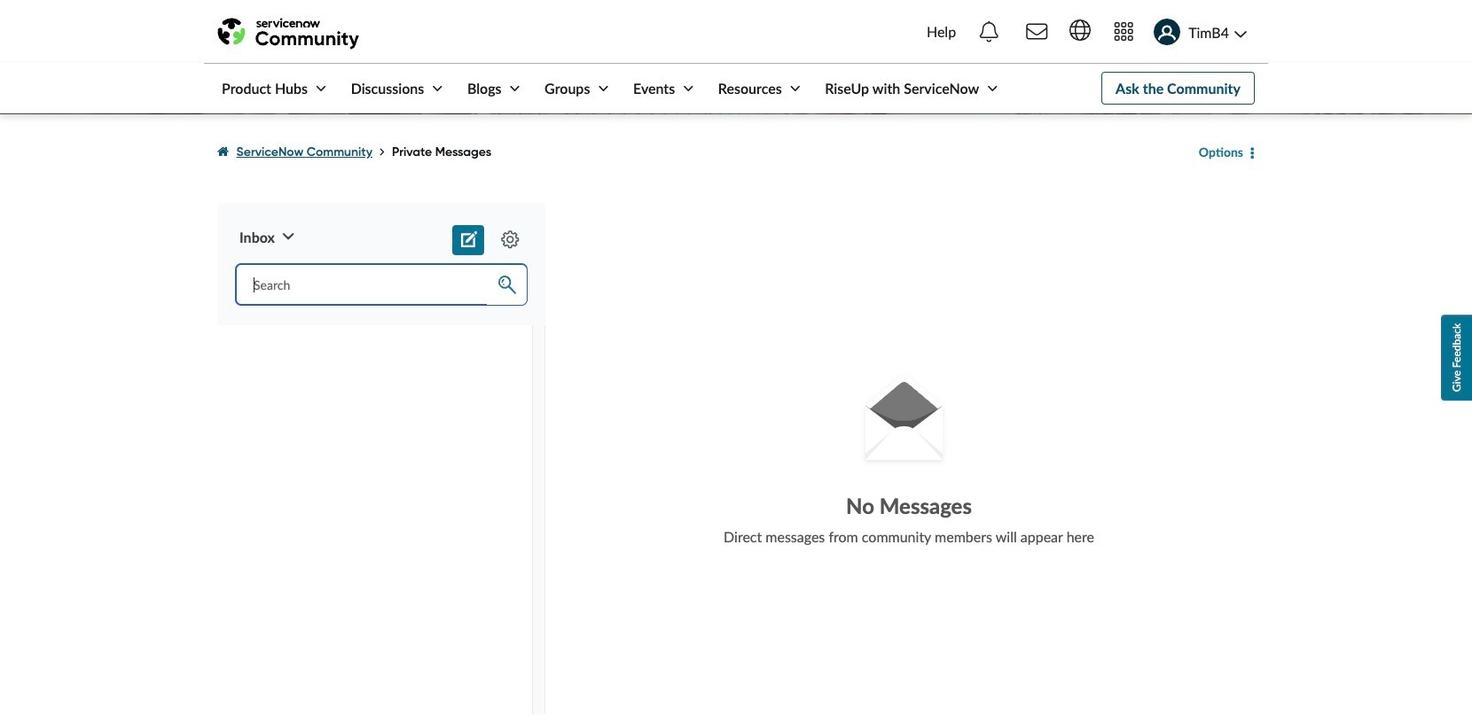 Task type: describe. For each thing, give the bounding box(es) containing it.
language selector image
[[1070, 20, 1091, 41]]

Search text field
[[235, 263, 528, 306]]



Task type: locate. For each thing, give the bounding box(es) containing it.
timb4 image
[[1154, 19, 1181, 46]]

menu bar
[[204, 64, 1002, 113]]

None submit
[[487, 265, 527, 305]]

list
[[217, 128, 1187, 177]]



Task type: vqa. For each thing, say whether or not it's contained in the screenshot.
"journey."
no



